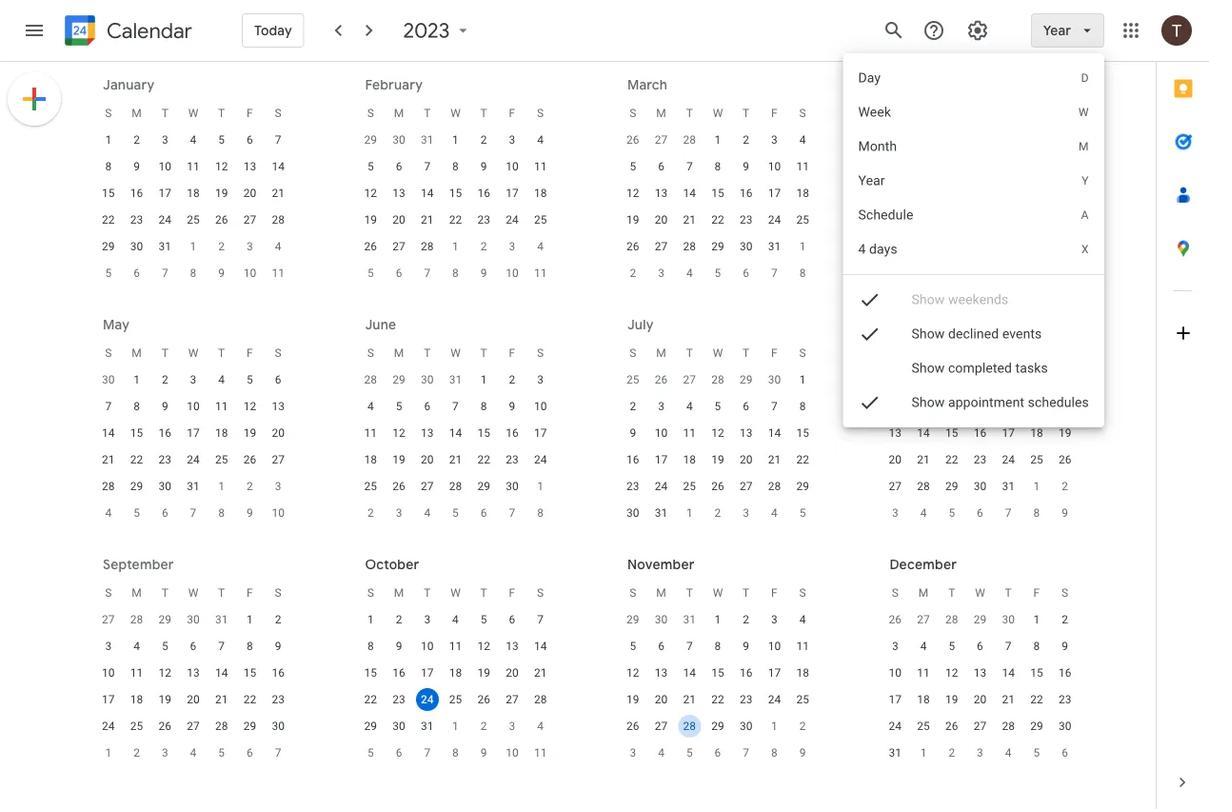 Task type: vqa. For each thing, say whether or not it's contained in the screenshot.
11 inside the December grid
yes



Task type: locate. For each thing, give the bounding box(es) containing it.
26 up october 3 element
[[159, 720, 171, 733]]

28 for the 28 element on top of november 4 element
[[534, 693, 547, 707]]

19 element up august 2 element
[[707, 449, 729, 471]]

17 for 17 element over june 7 "element"
[[187, 427, 200, 440]]

18 inside june grid
[[364, 453, 377, 467]]

29
[[364, 133, 377, 147], [102, 240, 115, 253], [712, 240, 724, 253], [393, 373, 405, 387], [740, 373, 753, 387], [130, 480, 143, 493], [478, 480, 490, 493], [796, 480, 809, 493], [946, 480, 958, 493], [159, 613, 171, 627], [627, 613, 640, 627], [974, 613, 987, 627], [243, 720, 256, 733], [364, 720, 377, 733], [712, 720, 724, 733], [1031, 720, 1043, 733]]

november 26 element
[[884, 609, 907, 631]]

2 check from the top
[[859, 323, 881, 346]]

april 7 element
[[763, 262, 786, 285]]

21 up the 'february 4' element
[[272, 187, 285, 200]]

20 up the december 4 element
[[655, 693, 668, 707]]

11 up november 1 "element"
[[449, 640, 462, 653]]

28 for the 28 element in 28 cell
[[683, 720, 696, 733]]

30 inside october grid
[[393, 720, 405, 733]]

24 element up july 1 "element"
[[529, 449, 552, 471]]

10 element inside march grid
[[763, 155, 786, 178]]

t
[[162, 107, 168, 120], [218, 107, 225, 120], [424, 107, 431, 120], [481, 107, 487, 120], [686, 107, 693, 120], [743, 107, 750, 120], [162, 347, 168, 360], [218, 347, 225, 360], [424, 347, 431, 360], [481, 347, 487, 360], [686, 347, 693, 360], [743, 347, 750, 360], [162, 587, 168, 600], [218, 587, 225, 600], [424, 587, 431, 600], [481, 587, 487, 600], [686, 587, 693, 600], [743, 587, 750, 600], [949, 587, 955, 600], [1005, 587, 1012, 600]]

1 right may 31 element
[[481, 373, 487, 387]]

m
[[132, 107, 142, 120], [394, 107, 404, 120], [656, 107, 666, 120], [1079, 140, 1089, 153], [132, 347, 142, 360], [394, 347, 404, 360], [656, 347, 666, 360], [132, 587, 142, 600], [394, 587, 404, 600], [656, 587, 666, 600], [919, 587, 929, 600]]

row group containing 31
[[881, 367, 1079, 527]]

m for march
[[656, 107, 666, 120]]

29 element up september 5 element
[[941, 475, 964, 498]]

november 10 element
[[501, 742, 524, 765]]

30 for 30 element left of august 1 element
[[627, 507, 640, 520]]

23 for 23 element under schedule
[[889, 240, 902, 253]]

15 inside june grid
[[478, 427, 490, 440]]

1 horizontal spatial year
[[1043, 22, 1071, 39]]

june 27 element
[[678, 369, 701, 391]]

27 left the august 28 element
[[102, 613, 115, 627]]

31 left august 1 element
[[655, 507, 668, 520]]

august 4 element
[[763, 502, 786, 525]]

tuesday column header
[[938, 340, 966, 367]]

m for september
[[132, 587, 142, 600]]

23 element up october 7 "element"
[[267, 689, 290, 711]]

17 inside "may" grid
[[187, 427, 200, 440]]

27 inside february grid
[[393, 240, 405, 253]]

f inside grid
[[509, 107, 515, 120]]

19
[[215, 187, 228, 200], [364, 213, 377, 227], [627, 213, 640, 227], [243, 427, 256, 440], [1059, 427, 1072, 440], [393, 453, 405, 467], [712, 453, 724, 467], [478, 667, 490, 680], [159, 693, 171, 707], [627, 693, 640, 707], [946, 693, 958, 707]]

30 up january 6 element
[[1059, 720, 1072, 733]]

november 3 element
[[501, 715, 524, 738]]

2 left april 3 element
[[630, 267, 636, 280]]

12
[[215, 160, 228, 173], [364, 187, 377, 200], [627, 187, 640, 200], [243, 400, 256, 413], [1059, 400, 1072, 413], [393, 427, 405, 440], [712, 427, 724, 440], [478, 640, 490, 653], [159, 667, 171, 680], [627, 667, 640, 680], [946, 667, 958, 680]]

30 for "november 30" element
[[1002, 613, 1015, 627]]

23 for 23 element over september 6 element
[[974, 453, 987, 467]]

30 up 'june 6' element
[[159, 480, 171, 493]]

may
[[103, 316, 130, 333]]

appointment
[[949, 395, 1025, 410]]

november 1 element
[[444, 715, 467, 738]]

row
[[94, 100, 292, 127], [357, 100, 555, 127], [619, 100, 817, 127], [94, 127, 292, 153], [357, 127, 555, 153], [619, 127, 817, 153], [94, 153, 292, 180], [357, 153, 555, 180], [619, 153, 817, 180], [94, 180, 292, 207], [357, 180, 555, 207], [619, 180, 817, 207], [94, 207, 292, 233], [357, 207, 555, 233], [619, 207, 817, 233], [881, 207, 1079, 233], [94, 233, 292, 260], [357, 233, 555, 260], [619, 233, 817, 260], [94, 260, 292, 287], [357, 260, 555, 287], [619, 260, 817, 287], [881, 260, 1079, 287], [94, 340, 292, 367], [357, 340, 555, 367], [619, 340, 817, 367], [881, 340, 1079, 367], [94, 367, 292, 393], [357, 367, 555, 393], [619, 367, 817, 393], [881, 367, 1079, 393], [94, 393, 292, 420], [357, 393, 555, 420], [619, 393, 817, 420], [881, 393, 1079, 420], [94, 420, 292, 447], [357, 420, 555, 447], [619, 420, 817, 447], [881, 420, 1079, 447], [94, 447, 292, 473], [357, 447, 555, 473], [619, 447, 817, 473], [881, 447, 1079, 473], [94, 473, 292, 500], [357, 473, 555, 500], [619, 473, 817, 500], [881, 473, 1079, 500], [94, 500, 292, 527], [357, 500, 555, 527], [619, 500, 817, 527], [881, 500, 1079, 527], [94, 580, 292, 607], [357, 580, 555, 607], [619, 580, 817, 607], [881, 580, 1079, 607], [94, 607, 292, 633], [357, 607, 555, 633], [619, 607, 817, 633], [881, 607, 1079, 633], [94, 633, 292, 660], [357, 633, 555, 660], [619, 633, 817, 660], [881, 633, 1079, 660], [94, 660, 292, 687], [357, 660, 555, 687], [619, 660, 817, 687], [881, 660, 1079, 687], [94, 687, 292, 713], [357, 687, 555, 713], [619, 687, 817, 713], [881, 687, 1079, 713], [94, 713, 292, 740], [357, 713, 555, 740], [619, 713, 817, 740], [881, 713, 1079, 740], [94, 740, 292, 767], [357, 740, 555, 767], [619, 740, 817, 767], [881, 740, 1079, 767]]

17 inside december grid
[[889, 693, 902, 707]]

27 inside november grid
[[655, 720, 668, 733]]

21 element up january 4 element
[[997, 689, 1020, 711]]

month
[[859, 139, 897, 154]]

28 right "november 27" element
[[946, 613, 958, 627]]

2 show from the top
[[912, 326, 945, 342]]

12 element inside october grid
[[473, 635, 495, 658]]

13 inside june grid
[[421, 427, 434, 440]]

august grid
[[881, 340, 1079, 527]]

25 element
[[182, 209, 205, 231], [529, 209, 552, 231], [791, 209, 814, 231], [210, 449, 233, 471], [1026, 449, 1048, 471], [359, 475, 382, 498], [678, 475, 701, 498], [444, 689, 467, 711], [791, 689, 814, 711], [125, 715, 148, 738], [912, 715, 935, 738]]

12 inside august grid
[[1059, 400, 1072, 413]]

january 5 element
[[1026, 742, 1048, 765]]

february grid
[[357, 100, 555, 287]]

w inside november grid
[[713, 587, 723, 600]]

23 inside october grid
[[393, 693, 405, 707]]

december 2 element
[[791, 715, 814, 738]]

28 inside august grid
[[917, 480, 930, 493]]

13 down october 30 element
[[655, 667, 668, 680]]

2 up appointment
[[977, 373, 984, 387]]

row group containing 30
[[94, 367, 292, 527]]

28 element
[[267, 209, 290, 231], [416, 235, 439, 258], [678, 235, 701, 258], [97, 475, 120, 498], [444, 475, 467, 498], [763, 475, 786, 498], [912, 475, 935, 498], [529, 689, 552, 711], [210, 715, 233, 738], [678, 715, 701, 738], [997, 715, 1020, 738]]

11 inside "may" grid
[[215, 400, 228, 413]]

24 up april 7 element
[[768, 213, 781, 227]]

w for november
[[713, 587, 723, 600]]

30 up september 6 element
[[974, 480, 987, 493]]

27 right the february 26 element
[[655, 133, 668, 147]]

show declined events
[[912, 326, 1042, 342]]

26 inside august grid
[[1059, 453, 1072, 467]]

30
[[393, 133, 405, 147], [130, 240, 143, 253], [740, 240, 753, 253], [889, 267, 902, 280], [102, 373, 115, 387], [421, 373, 434, 387], [768, 373, 781, 387], [159, 480, 171, 493], [506, 480, 519, 493], [974, 480, 987, 493], [627, 507, 640, 520], [187, 613, 200, 627], [655, 613, 668, 627], [1002, 613, 1015, 627], [272, 720, 285, 733], [393, 720, 405, 733], [740, 720, 753, 733], [1059, 720, 1072, 733]]

2 right february 28 element
[[743, 133, 750, 147]]

february 4 element
[[267, 235, 290, 258]]

august 30 element
[[182, 609, 205, 631]]

f for november
[[771, 587, 778, 600]]

november 6 element
[[388, 742, 411, 765]]

22 up september 5 element
[[946, 453, 958, 467]]

26 for 26 element above september 2 element
[[1059, 453, 1072, 467]]

row containing 18
[[357, 447, 555, 473]]

11 inside august grid
[[1031, 400, 1043, 413]]

14 down july 31 element
[[917, 427, 930, 440]]

events
[[1003, 326, 1042, 342]]

2023 button
[[396, 17, 481, 44]]

20 element up april 3 element
[[650, 209, 673, 231]]

11 inside november grid
[[796, 640, 809, 653]]

28 up september 4 element on the right
[[917, 480, 930, 493]]

26 left "november 27" element
[[889, 613, 902, 627]]

7 down the october 31 'element'
[[687, 640, 693, 653]]

13 element down the november 29 element
[[969, 662, 992, 685]]

1 check checkbox item from the top
[[843, 283, 1105, 317]]

1
[[105, 133, 112, 147], [452, 133, 459, 147], [715, 133, 721, 147], [190, 240, 197, 253], [452, 240, 459, 253], [800, 240, 806, 253], [921, 267, 927, 280], [134, 373, 140, 387], [481, 373, 487, 387], [800, 373, 806, 387], [949, 373, 955, 387], [218, 480, 225, 493], [537, 480, 544, 493], [1034, 480, 1040, 493], [687, 507, 693, 520], [247, 613, 253, 627], [368, 613, 374, 627], [715, 613, 721, 627], [1034, 613, 1040, 627], [452, 720, 459, 733], [771, 720, 778, 733], [105, 747, 112, 760], [921, 747, 927, 760]]

18 inside october grid
[[449, 667, 462, 680]]

18 up december 2 element
[[796, 667, 809, 680]]

23 for 23 element on top of january 6 element
[[1059, 693, 1072, 707]]

30 for 30 element on top of november 6 element
[[393, 720, 405, 733]]

27 element up january 3 element
[[969, 715, 992, 738]]

1 vertical spatial year
[[859, 173, 885, 189]]

12 for 12 "element" inside february grid
[[364, 187, 377, 200]]

13
[[243, 160, 256, 173], [393, 187, 405, 200], [655, 187, 668, 200], [272, 400, 285, 413], [421, 427, 434, 440], [740, 427, 753, 440], [889, 427, 902, 440], [506, 640, 519, 653], [187, 667, 200, 680], [655, 667, 668, 680], [974, 667, 987, 680]]

august
[[890, 316, 935, 333]]

january
[[103, 76, 155, 93]]

19 for 19 element above july 3 element
[[393, 453, 405, 467]]

f for september
[[247, 587, 253, 600]]

thursday column header
[[995, 340, 1023, 367]]

18 up july 2 element
[[364, 453, 377, 467]]

october 7 element
[[267, 742, 290, 765]]

row containing 20
[[881, 447, 1079, 473]]

april 1 element
[[791, 235, 814, 258]]

18 inside "may" grid
[[215, 427, 228, 440]]

row containing 13
[[881, 420, 1079, 447]]

august 3 element
[[735, 502, 758, 525]]

16 inside "may" grid
[[159, 427, 171, 440]]

10 element inside november grid
[[763, 635, 786, 658]]

18 for "18" element above february 1 element in the left top of the page
[[187, 187, 200, 200]]

16
[[130, 187, 143, 200], [478, 187, 490, 200], [740, 187, 753, 200], [889, 213, 902, 227], [159, 427, 171, 440], [506, 427, 519, 440], [974, 427, 987, 440], [627, 453, 640, 467], [272, 667, 285, 680], [393, 667, 405, 680], [740, 667, 753, 680], [1059, 667, 1072, 680]]

july 4 element
[[416, 502, 439, 525]]

10 element
[[154, 155, 176, 178], [501, 155, 524, 178], [763, 155, 786, 178], [182, 395, 205, 418], [529, 395, 552, 418], [997, 395, 1020, 418], [650, 422, 673, 445], [416, 635, 439, 658], [763, 635, 786, 658], [97, 662, 120, 685], [884, 662, 907, 685]]

30 inside january 30 element
[[393, 133, 405, 147]]

28 for november 28 "element"
[[946, 613, 958, 627]]

19 inside september grid
[[159, 693, 171, 707]]

26 for 26 element on top of february 2 element
[[215, 213, 228, 227]]

17 element up "february 7" element
[[154, 182, 176, 205]]

12 element
[[210, 155, 233, 178], [359, 182, 382, 205], [622, 182, 645, 205], [238, 395, 261, 418], [1054, 395, 1077, 418], [388, 422, 411, 445], [707, 422, 729, 445], [473, 635, 495, 658], [154, 662, 176, 685], [622, 662, 645, 685], [941, 662, 964, 685]]

check
[[859, 289, 881, 311], [859, 323, 881, 346], [859, 391, 881, 414]]

year
[[1043, 22, 1071, 39], [859, 173, 885, 189]]

0 horizontal spatial year
[[859, 173, 885, 189]]

26
[[627, 133, 640, 147], [889, 133, 902, 147], [215, 213, 228, 227], [364, 240, 377, 253], [627, 240, 640, 253], [655, 373, 668, 387], [243, 453, 256, 467], [1059, 453, 1072, 467], [393, 480, 405, 493], [712, 480, 724, 493], [889, 613, 902, 627], [478, 693, 490, 707], [159, 720, 171, 733], [627, 720, 640, 733], [946, 720, 958, 733]]

17 inside august grid
[[1002, 427, 1015, 440]]

25 left "june 26" element
[[627, 373, 640, 387]]

may 4 element
[[997, 262, 1020, 285]]

19 up march 5 element
[[364, 213, 377, 227]]

w for january
[[188, 107, 198, 120]]

21 for 21 element above 28 cell
[[683, 693, 696, 707]]

row group for november
[[619, 607, 817, 767]]

11 for february 11 element
[[272, 267, 285, 280]]

1 vertical spatial check
[[859, 323, 881, 346]]

22 inside february grid
[[449, 213, 462, 227]]

3 check from the top
[[859, 391, 881, 414]]

31 element
[[154, 235, 176, 258], [763, 235, 786, 258], [182, 475, 205, 498], [997, 475, 1020, 498], [650, 502, 673, 525], [416, 715, 439, 738], [884, 742, 907, 765]]

december 6 element
[[707, 742, 729, 765]]

17 inside march grid
[[768, 187, 781, 200]]

june 28 element
[[707, 369, 729, 391]]

declined
[[949, 326, 999, 342]]

27 for 27 element on top of november 3 element
[[506, 693, 519, 707]]

show for show appointment schedules
[[912, 395, 945, 410]]

8
[[105, 160, 112, 173], [452, 160, 459, 173], [715, 160, 721, 173], [190, 267, 197, 280], [452, 267, 459, 280], [800, 267, 806, 280], [134, 400, 140, 413], [481, 400, 487, 413], [800, 400, 806, 413], [949, 400, 955, 413], [218, 507, 225, 520], [537, 507, 544, 520], [1034, 507, 1040, 520], [247, 640, 253, 653], [368, 640, 374, 653], [715, 640, 721, 653], [1034, 640, 1040, 653], [452, 747, 459, 760], [771, 747, 778, 760]]

21
[[272, 187, 285, 200], [421, 213, 434, 227], [683, 213, 696, 227], [102, 453, 115, 467], [449, 453, 462, 467], [768, 453, 781, 467], [917, 453, 930, 467], [534, 667, 547, 680], [215, 693, 228, 707], [683, 693, 696, 707], [1002, 693, 1015, 707]]

july 6 element
[[473, 502, 495, 525]]

tasks
[[1016, 360, 1048, 376]]

15 inside january grid
[[102, 187, 115, 200]]

june 29 element
[[735, 369, 758, 391]]

24 element up october 1 "element"
[[97, 715, 120, 738]]

f inside october grid
[[509, 587, 515, 600]]

29 right may 28 element
[[393, 373, 405, 387]]

17
[[159, 187, 171, 200], [506, 187, 519, 200], [768, 187, 781, 200], [917, 213, 930, 227], [187, 427, 200, 440], [534, 427, 547, 440], [1002, 427, 1015, 440], [655, 453, 668, 467], [421, 667, 434, 680], [768, 667, 781, 680], [102, 693, 115, 707], [889, 693, 902, 707]]

march 8 element
[[444, 262, 467, 285]]

10
[[159, 160, 171, 173], [506, 160, 519, 173], [768, 160, 781, 173], [243, 267, 256, 280], [506, 267, 519, 280], [187, 400, 200, 413], [534, 400, 547, 413], [1002, 400, 1015, 413], [655, 427, 668, 440], [272, 507, 285, 520], [421, 640, 434, 653], [768, 640, 781, 653], [102, 667, 115, 680], [889, 667, 902, 680], [506, 747, 519, 760]]

20 inside november grid
[[655, 693, 668, 707]]

24 element
[[154, 209, 176, 231], [501, 209, 524, 231], [763, 209, 786, 231], [182, 449, 205, 471], [529, 449, 552, 471], [997, 449, 1020, 471], [650, 475, 673, 498], [763, 689, 786, 711], [97, 715, 120, 738], [884, 715, 907, 738]]

30 up april 6 element
[[740, 240, 753, 253]]

29 element inside october grid
[[359, 715, 382, 738]]

january 29 element
[[359, 129, 382, 151]]

11 for '11' element underneath 'june 27' element
[[683, 427, 696, 440]]

m for june
[[394, 347, 404, 360]]

14 element down the october 31 'element'
[[678, 662, 701, 685]]

13 down the november 29 element
[[974, 667, 987, 680]]

12 element inside february grid
[[359, 182, 382, 205]]

18 for "18" element above november 1 "element"
[[449, 667, 462, 680]]

menu
[[843, 53, 1105, 440]]

24, today element
[[416, 689, 439, 711]]

27 for august 27 element
[[102, 613, 115, 627]]

7 down "november 30" element
[[1005, 640, 1012, 653]]

28 for the 28 element over the october 5 element
[[215, 720, 228, 733]]

february 8 element
[[182, 262, 205, 285]]

row group for may
[[94, 367, 292, 527]]

23
[[130, 213, 143, 227], [478, 213, 490, 227], [740, 213, 753, 227], [889, 240, 902, 253], [159, 453, 171, 467], [506, 453, 519, 467], [974, 453, 987, 467], [627, 480, 640, 493], [272, 693, 285, 707], [393, 693, 405, 707], [740, 693, 753, 707], [1059, 693, 1072, 707]]

march 7 element
[[416, 262, 439, 285]]

27 for 27 element on top of july 4 element
[[421, 480, 434, 493]]

23 for 23 element above february 6 element
[[130, 213, 143, 227]]

february 6 element
[[125, 262, 148, 285]]

28 inside january grid
[[272, 213, 285, 227]]

19 inside january grid
[[215, 187, 228, 200]]

5
[[218, 133, 225, 147], [368, 160, 374, 173], [630, 160, 636, 173], [105, 267, 112, 280], [368, 267, 374, 280], [715, 267, 721, 280], [1034, 267, 1040, 280], [247, 373, 253, 387], [396, 400, 402, 413], [715, 400, 721, 413], [134, 507, 140, 520], [452, 507, 459, 520], [800, 507, 806, 520], [949, 507, 955, 520], [481, 613, 487, 627], [162, 640, 168, 653], [630, 640, 636, 653], [949, 640, 955, 653], [218, 747, 225, 760], [368, 747, 374, 760], [687, 747, 693, 760], [1034, 747, 1040, 760]]

6
[[247, 133, 253, 147], [396, 160, 402, 173], [658, 160, 665, 173], [134, 267, 140, 280], [396, 267, 402, 280], [743, 267, 750, 280], [1062, 267, 1068, 280], [275, 373, 281, 387], [424, 400, 431, 413], [743, 400, 750, 413], [162, 507, 168, 520], [481, 507, 487, 520], [977, 507, 984, 520], [509, 613, 515, 627], [190, 640, 197, 653], [658, 640, 665, 653], [977, 640, 984, 653], [247, 747, 253, 760], [396, 747, 402, 760], [715, 747, 721, 760], [1062, 747, 1068, 760]]

january 2 element
[[941, 742, 964, 765]]

days
[[870, 241, 898, 257]]

14 element up november 4 element
[[529, 635, 552, 658]]

11 element down 4 element
[[1026, 395, 1048, 418]]

14 up the 'february 4' element
[[272, 160, 285, 173]]

march 10 element
[[501, 262, 524, 285]]

check down 4 days
[[859, 289, 881, 311]]

30 inside august grid
[[974, 480, 987, 493]]

4 element
[[1026, 369, 1048, 391]]

s
[[105, 107, 112, 120], [275, 107, 282, 120], [367, 107, 374, 120], [537, 107, 544, 120], [630, 107, 637, 120], [800, 107, 806, 120], [892, 107, 899, 120], [105, 347, 112, 360], [275, 347, 282, 360], [367, 347, 374, 360], [537, 347, 544, 360], [630, 347, 637, 360], [800, 347, 806, 360], [105, 587, 112, 600], [275, 587, 282, 600], [367, 587, 374, 600], [537, 587, 544, 600], [630, 587, 637, 600], [800, 587, 806, 600], [892, 587, 899, 600], [1062, 587, 1069, 600]]

february
[[365, 76, 423, 93]]

25 inside august grid
[[1031, 453, 1043, 467]]

11 for '11' element over november 1 "element"
[[449, 640, 462, 653]]

14 down the october 31 'element'
[[683, 667, 696, 680]]

june 9 element
[[238, 502, 261, 525]]

1 left august 2 element
[[687, 507, 693, 520]]

29 inside february grid
[[364, 133, 377, 147]]

18 element up april 1 element
[[791, 182, 814, 205]]

completed
[[949, 360, 1012, 376]]

24
[[159, 213, 171, 227], [506, 213, 519, 227], [768, 213, 781, 227], [187, 453, 200, 467], [534, 453, 547, 467], [1002, 453, 1015, 467], [655, 480, 668, 493], [421, 693, 434, 707], [768, 693, 781, 707], [102, 720, 115, 733], [889, 720, 902, 733]]

29 element up october 6 element on the left bottom of the page
[[238, 715, 261, 738]]

21 up june 4 element
[[102, 453, 115, 467]]

25
[[187, 213, 200, 227], [534, 213, 547, 227], [796, 213, 809, 227], [627, 373, 640, 387], [215, 453, 228, 467], [1031, 453, 1043, 467], [364, 480, 377, 493], [683, 480, 696, 493], [449, 693, 462, 707], [796, 693, 809, 707], [130, 720, 143, 733], [917, 720, 930, 733]]

30 right 'october 29' element
[[655, 613, 668, 627]]

21 for 21 element over january 4 element
[[1002, 693, 1015, 707]]

19 inside july grid
[[712, 453, 724, 467]]

31 element down 24, today element
[[416, 715, 439, 738]]

29 inside october grid
[[364, 720, 377, 733]]

december
[[890, 556, 957, 573]]

show completed tasks
[[912, 360, 1048, 376]]

30 element up september 6 element
[[969, 475, 992, 498]]

13 for 13 element on top of june 3 element
[[272, 400, 285, 413]]

18 for "18" element over december 2 element
[[796, 667, 809, 680]]

main drawer image
[[23, 19, 46, 42]]

row containing 14
[[94, 420, 292, 447]]

18 element up "march 4" element
[[529, 182, 552, 205]]

22
[[102, 213, 115, 227], [449, 213, 462, 227], [712, 213, 724, 227], [130, 453, 143, 467], [478, 453, 490, 467], [796, 453, 809, 467], [946, 453, 958, 467], [243, 693, 256, 707], [364, 693, 377, 707], [712, 693, 724, 707], [1031, 693, 1043, 707]]

19 for 19 element over december 3 element
[[627, 693, 640, 707]]

29 element up june 5 element
[[125, 475, 148, 498]]

14 element down "november 30" element
[[997, 662, 1020, 685]]

october 2 element
[[125, 742, 148, 765]]

13 for 13 element below october 30 element
[[655, 667, 668, 680]]

28 for the 28 element over january 4 element
[[1002, 720, 1015, 733]]

21 element up september 4 element on the right
[[912, 449, 935, 471]]

w inside march grid
[[713, 107, 723, 120]]

19 for 19 element below schedules
[[1059, 427, 1072, 440]]

s row
[[881, 100, 1079, 127]]

f inside "may" grid
[[247, 347, 253, 360]]

22 element up october 6 element on the left bottom of the page
[[238, 689, 261, 711]]

w inside january grid
[[188, 107, 198, 120]]

17 inside september grid
[[102, 693, 115, 707]]

10 element inside row
[[650, 422, 673, 445]]

0 vertical spatial check
[[859, 289, 881, 311]]

m for january
[[132, 107, 142, 120]]

17 element
[[154, 182, 176, 205], [501, 182, 524, 205], [763, 182, 786, 205], [912, 209, 935, 231], [182, 422, 205, 445], [529, 422, 552, 445], [997, 422, 1020, 445], [650, 449, 673, 471], [416, 662, 439, 685], [763, 662, 786, 685], [97, 689, 120, 711], [884, 689, 907, 711]]

w
[[1079, 106, 1089, 119], [188, 107, 198, 120], [451, 107, 461, 120], [713, 107, 723, 120], [188, 347, 198, 360], [451, 347, 461, 360], [713, 347, 723, 360], [188, 587, 198, 600], [451, 587, 461, 600], [713, 587, 723, 600], [975, 587, 985, 600]]

19 element
[[210, 182, 233, 205], [359, 209, 382, 231], [622, 209, 645, 231], [238, 422, 261, 445], [1054, 422, 1077, 445], [388, 449, 411, 471], [707, 449, 729, 471], [473, 662, 495, 685], [154, 689, 176, 711], [622, 689, 645, 711], [941, 689, 964, 711]]

23 for 23 element over october 7 "element"
[[272, 693, 285, 707]]

13 for 13 element over 'february 3' element
[[243, 160, 256, 173]]

august 1 element
[[678, 502, 701, 525]]

tab list
[[1157, 62, 1209, 756]]

23 for 23 element on top of 'june 6' element
[[159, 453, 171, 467]]

19 for 19 element on top of february 2 element
[[215, 187, 228, 200]]

27 inside august grid
[[889, 480, 902, 493]]

f inside december grid
[[1034, 587, 1040, 600]]

29 element up 'january 5' element
[[1026, 715, 1048, 738]]

show weekends
[[912, 292, 1009, 308]]

28 inside november 28 "element"
[[946, 613, 958, 627]]

22 element up september 5 element
[[941, 449, 964, 471]]

row group for september
[[94, 607, 292, 767]]

20 element up 'february 3' element
[[238, 182, 261, 205]]

12 for 12 "element" within march grid
[[627, 187, 640, 200]]

19 inside october grid
[[478, 667, 490, 680]]

12 inside february grid
[[364, 187, 377, 200]]

28 element up march 7 element
[[416, 235, 439, 258]]

july
[[628, 316, 654, 333]]

23 left 24, today element
[[393, 693, 405, 707]]

27 for "november 27" element
[[917, 613, 930, 627]]

october
[[365, 556, 419, 573]]

29 element inside march grid
[[707, 235, 729, 258]]

27
[[655, 133, 668, 147], [243, 213, 256, 227], [393, 240, 405, 253], [655, 240, 668, 253], [683, 373, 696, 387], [272, 453, 285, 467], [421, 480, 434, 493], [740, 480, 753, 493], [889, 480, 902, 493], [102, 613, 115, 627], [917, 613, 930, 627], [506, 693, 519, 707], [187, 720, 200, 733], [655, 720, 668, 733], [974, 720, 987, 733]]

25 inside march grid
[[796, 213, 809, 227]]

21 for 21 element over april 4 element
[[683, 213, 696, 227]]

25 inside december grid
[[917, 720, 930, 733]]

3
[[162, 133, 168, 147], [509, 133, 515, 147], [771, 133, 778, 147], [247, 240, 253, 253], [509, 240, 515, 253], [658, 267, 665, 280], [977, 267, 984, 280], [190, 373, 197, 387], [537, 373, 544, 387], [658, 400, 665, 413], [275, 480, 281, 493], [396, 507, 402, 520], [743, 507, 750, 520], [892, 507, 899, 520], [424, 613, 431, 627], [771, 613, 778, 627], [105, 640, 112, 653], [892, 640, 899, 653], [509, 720, 515, 733], [162, 747, 168, 760], [630, 747, 636, 760], [977, 747, 984, 760]]

september
[[103, 556, 174, 573]]

4 days menu item
[[843, 232, 1105, 267]]

1 inside the april grid
[[921, 267, 927, 280]]

30 for october 30 element
[[655, 613, 668, 627]]

12 inside march grid
[[627, 187, 640, 200]]

show appointment schedules
[[912, 395, 1089, 410]]

30 for august 30 element
[[187, 613, 200, 627]]

m inside october grid
[[394, 587, 404, 600]]

m up may 29 element at the top left of page
[[394, 347, 404, 360]]

28
[[683, 133, 696, 147], [272, 213, 285, 227], [421, 240, 434, 253], [683, 240, 696, 253], [364, 373, 377, 387], [712, 373, 724, 387], [102, 480, 115, 493], [449, 480, 462, 493], [768, 480, 781, 493], [917, 480, 930, 493], [130, 613, 143, 627], [946, 613, 958, 627], [534, 693, 547, 707], [215, 720, 228, 733], [683, 720, 696, 733], [1002, 720, 1015, 733]]

30 for april 30 element
[[102, 373, 115, 387]]

18
[[187, 187, 200, 200], [534, 187, 547, 200], [796, 187, 809, 200], [215, 427, 228, 440], [1031, 427, 1043, 440], [364, 453, 377, 467], [683, 453, 696, 467], [449, 667, 462, 680], [796, 667, 809, 680], [130, 693, 143, 707], [917, 693, 930, 707]]

a
[[1082, 209, 1089, 222]]

9
[[134, 160, 140, 173], [481, 160, 487, 173], [743, 160, 750, 173], [218, 267, 225, 280], [481, 267, 487, 280], [162, 400, 168, 413], [509, 400, 515, 413], [977, 400, 984, 413], [630, 427, 636, 440], [247, 507, 253, 520], [1062, 507, 1068, 520], [275, 640, 281, 653], [396, 640, 402, 653], [743, 640, 750, 653], [1062, 640, 1068, 653], [481, 747, 487, 760], [800, 747, 806, 760]]

26 for the february 26 element
[[627, 133, 640, 147]]

december 9 element
[[791, 742, 814, 765]]

12 inside october grid
[[478, 640, 490, 653]]

september 3 element
[[884, 502, 907, 525]]

11
[[187, 160, 200, 173], [534, 160, 547, 173], [796, 160, 809, 173], [272, 267, 285, 280], [534, 267, 547, 280], [215, 400, 228, 413], [1031, 400, 1043, 413], [364, 427, 377, 440], [683, 427, 696, 440], [449, 640, 462, 653], [796, 640, 809, 653], [130, 667, 143, 680], [917, 667, 930, 680], [534, 747, 547, 760]]

12 inside november grid
[[627, 667, 640, 680]]

november 27 element
[[912, 609, 935, 631]]

14
[[272, 160, 285, 173], [421, 187, 434, 200], [683, 187, 696, 200], [102, 427, 115, 440], [449, 427, 462, 440], [768, 427, 781, 440], [917, 427, 930, 440], [534, 640, 547, 653], [215, 667, 228, 680], [683, 667, 696, 680], [1002, 667, 1015, 680]]

24 inside august grid
[[1002, 453, 1015, 467]]

february 3 element
[[238, 235, 261, 258]]

4
[[190, 133, 197, 147], [537, 133, 544, 147], [800, 133, 806, 147], [275, 240, 281, 253], [537, 240, 544, 253], [859, 241, 866, 257], [687, 267, 693, 280], [1005, 267, 1012, 280], [218, 373, 225, 387], [368, 400, 374, 413], [687, 400, 693, 413], [105, 507, 112, 520], [424, 507, 431, 520], [771, 507, 778, 520], [921, 507, 927, 520], [452, 613, 459, 627], [800, 613, 806, 627], [134, 640, 140, 653], [921, 640, 927, 653], [537, 720, 544, 733], [190, 747, 197, 760], [658, 747, 665, 760], [1005, 747, 1012, 760]]

row group containing 27
[[94, 607, 292, 767]]

4 show from the top
[[912, 395, 945, 410]]

17 down 'november 26' element
[[889, 693, 902, 707]]

23 inside july grid
[[627, 480, 640, 493]]

3 check checkbox item from the top
[[843, 386, 1105, 420]]

30 for 30 element over february 6 element
[[130, 240, 143, 253]]

27 element
[[238, 209, 261, 231], [388, 235, 411, 258], [650, 235, 673, 258], [267, 449, 290, 471], [416, 475, 439, 498], [735, 475, 758, 498], [884, 475, 907, 498], [501, 689, 524, 711], [182, 715, 205, 738], [650, 715, 673, 738], [969, 715, 992, 738]]

20 inside june grid
[[421, 453, 434, 467]]

0 vertical spatial year
[[1043, 22, 1071, 39]]

31 inside march grid
[[768, 240, 781, 253]]

calendar heading
[[103, 18, 192, 44]]

28 up the august 4 element
[[768, 480, 781, 493]]

12 element inside march grid
[[622, 182, 645, 205]]

3 show from the top
[[912, 360, 945, 376]]

m inside january grid
[[132, 107, 142, 120]]

december 8 element
[[763, 742, 786, 765]]

1 up november 8 element
[[452, 720, 459, 733]]

2 check checkbox item from the top
[[843, 317, 1105, 351]]

week
[[859, 104, 892, 120]]

2
[[134, 133, 140, 147], [481, 133, 487, 147], [743, 133, 750, 147], [218, 240, 225, 253], [481, 240, 487, 253], [630, 267, 636, 280], [949, 267, 955, 280], [162, 373, 168, 387], [509, 373, 515, 387], [977, 373, 984, 387], [630, 400, 636, 413], [247, 480, 253, 493], [1062, 480, 1068, 493], [368, 507, 374, 520], [715, 507, 721, 520], [275, 613, 281, 627], [396, 613, 402, 627], [743, 613, 750, 627], [1062, 613, 1068, 627], [481, 720, 487, 733], [800, 720, 806, 733], [134, 747, 140, 760], [949, 747, 955, 760]]

december grid
[[881, 580, 1079, 767]]

23 element up 'june 6' element
[[154, 449, 176, 471]]

august 28 element
[[125, 609, 148, 631]]

show completed tasks checkbox item
[[843, 297, 1105, 440]]

2 right august 31 element
[[275, 613, 281, 627]]

2 right august 1 element
[[715, 507, 721, 520]]

30 inside may 30 element
[[421, 373, 434, 387]]

31
[[421, 133, 434, 147], [159, 240, 171, 253], [768, 240, 781, 253], [449, 373, 462, 387], [917, 373, 930, 387], [187, 480, 200, 493], [1002, 480, 1015, 493], [655, 507, 668, 520], [215, 613, 228, 627], [683, 613, 696, 627], [421, 720, 434, 733], [889, 747, 902, 760]]

27 for 27 element on top of 'february 3' element
[[243, 213, 256, 227]]

check for show appointment schedules
[[859, 391, 881, 414]]

22 inside "may" grid
[[130, 453, 143, 467]]

30 inside april 30 element
[[102, 373, 115, 387]]

f inside march grid
[[771, 107, 778, 120]]

18 down schedules
[[1031, 427, 1043, 440]]

19 for 19 element over october 3 element
[[159, 693, 171, 707]]

26 right june 25 'element'
[[655, 373, 668, 387]]

28 up the 'february 4' element
[[272, 213, 285, 227]]

march 9 element
[[473, 262, 495, 285]]

29 element up august 5 element
[[791, 475, 814, 498]]

february 11 element
[[267, 262, 290, 285]]

november 2 element
[[473, 715, 495, 738]]

show
[[912, 292, 945, 308], [912, 326, 945, 342], [912, 360, 945, 376], [912, 395, 945, 410]]

1 check from the top
[[859, 289, 881, 311]]

calendar
[[107, 18, 192, 44]]

24 up september 7 element
[[1002, 453, 1015, 467]]

20 inside january grid
[[243, 187, 256, 200]]

march 6 element
[[388, 262, 411, 285]]

11 inside december grid
[[917, 667, 930, 680]]

june
[[365, 316, 396, 333]]

19 inside june grid
[[393, 453, 405, 467]]

29 inside january grid
[[102, 240, 115, 253]]

2 vertical spatial check
[[859, 391, 881, 414]]

1 show from the top
[[912, 292, 945, 308]]

weekends
[[949, 292, 1009, 308]]

7
[[275, 133, 281, 147], [424, 160, 431, 173], [687, 160, 693, 173], [162, 267, 168, 280], [424, 267, 431, 280], [771, 267, 778, 280], [105, 400, 112, 413], [452, 400, 459, 413], [771, 400, 778, 413], [921, 400, 927, 413], [190, 507, 197, 520], [509, 507, 515, 520], [1005, 507, 1012, 520], [537, 613, 544, 627], [218, 640, 225, 653], [687, 640, 693, 653], [1005, 640, 1012, 653], [275, 747, 281, 760], [424, 747, 431, 760], [743, 747, 750, 760]]

18 for "18" element below schedules
[[1031, 427, 1043, 440]]

31 up september 7 element
[[1002, 480, 1015, 493]]

19 inside august grid
[[1059, 427, 1072, 440]]

15
[[102, 187, 115, 200], [449, 187, 462, 200], [712, 187, 724, 200], [130, 427, 143, 440], [478, 427, 490, 440], [796, 427, 809, 440], [946, 427, 958, 440], [243, 667, 256, 680], [364, 667, 377, 680], [712, 667, 724, 680], [1031, 667, 1043, 680]]

f
[[247, 107, 253, 120], [509, 107, 515, 120], [771, 107, 778, 120], [247, 347, 253, 360], [509, 347, 515, 360], [771, 347, 778, 360], [247, 587, 253, 600], [509, 587, 515, 600], [771, 587, 778, 600], [1034, 587, 1040, 600]]

17 up october 1 "element"
[[102, 693, 115, 707]]

5 inside august grid
[[949, 507, 955, 520]]

30 for 30 element above 'june 6' element
[[159, 480, 171, 493]]

13 inside october grid
[[506, 640, 519, 653]]

18 up november 1 "element"
[[449, 667, 462, 680]]

30 for 'june 30' element in the top of the page
[[768, 373, 781, 387]]

17 inside february grid
[[506, 187, 519, 200]]

september 7 element
[[997, 502, 1020, 525]]

june 6 element
[[154, 502, 176, 525]]

june 1 element
[[210, 475, 233, 498]]

october grid
[[357, 580, 555, 767]]

26 for 26 element above november 2 element on the left
[[478, 693, 490, 707]]

april 30 element
[[97, 369, 120, 391]]

year down month
[[859, 173, 885, 189]]

june grid
[[357, 340, 555, 527]]

30 right the november 29 element
[[1002, 613, 1015, 627]]

30 element up january 6 element
[[1054, 715, 1077, 738]]

row group containing 25
[[619, 367, 817, 527]]

17 up "february 7" element
[[159, 187, 171, 200]]

m for october
[[394, 587, 404, 600]]

w inside february grid
[[451, 107, 461, 120]]

today button
[[242, 8, 304, 53]]

27 inside "may" grid
[[272, 453, 285, 467]]

16 element
[[125, 182, 148, 205], [473, 182, 495, 205], [735, 182, 758, 205], [884, 209, 907, 231], [154, 422, 176, 445], [501, 422, 524, 445], [969, 422, 992, 445], [622, 449, 645, 471], [267, 662, 290, 685], [388, 662, 411, 685], [735, 662, 758, 685], [1054, 662, 1077, 685]]

23 inside june grid
[[506, 453, 519, 467]]

april 8 element
[[791, 262, 814, 285]]

11 down 4 element
[[1031, 400, 1043, 413]]

25 element up december 2 element
[[791, 689, 814, 711]]

0 vertical spatial cell
[[1051, 127, 1079, 153]]

11 inside june grid
[[364, 427, 377, 440]]

21 element up 28 cell
[[678, 689, 701, 711]]

13 element up "september 3" element
[[884, 422, 907, 445]]

check checkbox item
[[843, 283, 1105, 317], [843, 317, 1105, 351], [843, 386, 1105, 420]]

28 inside february grid
[[421, 240, 434, 253]]

row containing 11
[[357, 420, 555, 447]]

row group containing 28
[[357, 367, 555, 527]]

13 inside january grid
[[243, 160, 256, 173]]

12 for 12 "element" inside the january grid
[[215, 160, 228, 173]]

26 for 26 element over march 5 element
[[364, 240, 377, 253]]

19 for 19 element over june 2 element
[[243, 427, 256, 440]]

11 for '11' element above "june 1" element
[[215, 400, 228, 413]]

29 right june 28 element
[[740, 373, 753, 387]]

11 for '11' element on top of "march 4" element
[[534, 160, 547, 173]]

23 up april 6 element
[[740, 213, 753, 227]]

may 28 element
[[359, 369, 382, 391]]

check for show declined events
[[859, 323, 881, 346]]

18 inside december grid
[[917, 693, 930, 707]]

20
[[243, 187, 256, 200], [393, 213, 405, 227], [655, 213, 668, 227], [272, 427, 285, 440], [421, 453, 434, 467], [740, 453, 753, 467], [889, 453, 902, 467], [506, 667, 519, 680], [187, 693, 200, 707], [655, 693, 668, 707], [974, 693, 987, 707]]

22 element up november 5 element at the left of the page
[[359, 689, 382, 711]]

9 inside june grid
[[509, 400, 515, 413]]

2 vertical spatial cell
[[881, 393, 910, 420]]



Task type: describe. For each thing, give the bounding box(es) containing it.
28 element up the august 4 element
[[763, 475, 786, 498]]

17 for 17 element below "june 26" element
[[655, 453, 668, 467]]

october 4 element
[[182, 742, 205, 765]]

17 for 17 element on top of the may 1 element
[[917, 213, 930, 227]]

1 inside "element"
[[537, 480, 544, 493]]

may 31 element
[[444, 369, 467, 391]]

18 for "18" element over august 1 element
[[683, 453, 696, 467]]

21 element up april 4 element
[[678, 209, 701, 231]]

30 for 30 element on top of january 6 element
[[1059, 720, 1072, 733]]

26 for 26 element above june 2 element
[[243, 453, 256, 467]]

30 for may 30 element
[[421, 373, 434, 387]]

check for show weekends
[[859, 289, 881, 311]]

22 inside march grid
[[712, 213, 724, 227]]

25 element up october 2 element
[[125, 715, 148, 738]]

23 element left 24, today element
[[388, 689, 411, 711]]

26 for 26 element on top of december 3 element
[[627, 720, 640, 733]]

10 inside june grid
[[534, 400, 547, 413]]

27 for 27 element above the december 4 element
[[655, 720, 668, 733]]

1 down october
[[368, 613, 374, 627]]

november 29 element
[[969, 609, 992, 631]]

31 inside july grid
[[655, 507, 668, 520]]

9 inside september grid
[[275, 640, 281, 653]]

13 for 13 element underneath 'june 29' element at the top
[[740, 427, 753, 440]]

w for december
[[975, 587, 985, 600]]

june 5 element
[[125, 502, 148, 525]]

15 inside october grid
[[364, 667, 377, 680]]

27 for 27 element on top of january 3 element
[[974, 720, 987, 733]]

21 element up march 7 element
[[416, 209, 439, 231]]

14 element down april 30 element
[[97, 422, 120, 445]]

september 2 element
[[1054, 475, 1077, 498]]

15 inside february grid
[[449, 187, 462, 200]]

28 for the 28 element on top of april 4 element
[[683, 240, 696, 253]]

may 1 element
[[912, 262, 935, 285]]

10 inside march grid
[[768, 160, 781, 173]]

june 25 element
[[622, 369, 645, 391]]

february 2 element
[[210, 235, 233, 258]]

30 element up december 7 element
[[735, 715, 758, 738]]

14 element down july 31 element
[[912, 422, 935, 445]]

4 days
[[859, 241, 898, 257]]

14 inside august grid
[[917, 427, 930, 440]]

28 for the august 28 element
[[130, 613, 143, 627]]

february 10 element
[[238, 262, 261, 285]]

july 3 element
[[388, 502, 411, 525]]

27 for 27 element above "september 3" element
[[889, 480, 902, 493]]

november
[[628, 556, 695, 573]]

27 for 27 element over april 3 element
[[655, 240, 668, 253]]

30 element up july 7 element
[[501, 475, 524, 498]]

29 element inside "may" grid
[[125, 475, 148, 498]]

february 26 element
[[622, 129, 645, 151]]

may 3 element
[[969, 262, 992, 285]]

1 up september 8 element
[[1034, 480, 1040, 493]]

24 inside june grid
[[534, 453, 547, 467]]

week menu item
[[843, 95, 1105, 130]]

9 inside december grid
[[1062, 640, 1068, 653]]

november 7 element
[[416, 742, 439, 765]]

6 inside august grid
[[977, 507, 984, 520]]

24 inside september grid
[[102, 720, 115, 733]]

20 element up july 4 element
[[416, 449, 439, 471]]

28 cell
[[676, 713, 704, 740]]

28 element up the 'february 4' element
[[267, 209, 290, 231]]

17 for 17 element under show appointment schedules
[[1002, 427, 1015, 440]]

march
[[628, 76, 668, 93]]

2 up march 9 element
[[481, 240, 487, 253]]

17 element down 'november 26' element
[[884, 689, 907, 711]]

22 element up june 5 element
[[125, 449, 148, 471]]

june 10 element
[[267, 502, 290, 525]]

13 element down may 30 element
[[416, 422, 439, 445]]

march 3 element
[[501, 235, 524, 258]]

30 element up february 6 element
[[125, 235, 148, 258]]

17 for 17 element over july 1 "element"
[[534, 427, 547, 440]]

april 4 element
[[678, 262, 701, 285]]

show for show declined events
[[912, 326, 945, 342]]

10 inside row
[[655, 427, 668, 440]]

november 9 element
[[473, 742, 495, 765]]

23 element up november
[[622, 475, 645, 498]]

may 30 element
[[416, 369, 439, 391]]

18 for "18" element over april 1 element
[[796, 187, 809, 200]]

19 element up june 2 element
[[238, 422, 261, 445]]

19 element down schedules
[[1054, 422, 1077, 445]]

30 for 30 element on top of september 6 element
[[974, 480, 987, 493]]

12 for 12 "element" inside august grid
[[1059, 400, 1072, 413]]

15 inside march grid
[[712, 187, 724, 200]]

year inside dropdown button
[[1043, 22, 1071, 39]]

22 element up the december 6 element
[[707, 689, 729, 711]]

10 inside december grid
[[889, 667, 902, 680]]

11 for '11' element below 4 element
[[1031, 400, 1043, 413]]

26 for 26 element above july 3 element
[[393, 480, 405, 493]]

13 element up june 3 element
[[267, 395, 290, 418]]

14 element down 'june 30' element in the top of the page
[[763, 422, 786, 445]]

november 28 element
[[941, 609, 964, 631]]

25 inside june grid
[[364, 480, 377, 493]]

22 element up 'january 5' element
[[1026, 689, 1048, 711]]

24 inside november grid
[[768, 693, 781, 707]]

march 1 element
[[444, 235, 467, 258]]

july 7 element
[[501, 502, 524, 525]]

may 29 element
[[388, 369, 411, 391]]

june 8 element
[[210, 502, 233, 525]]

17 element down "june 26" element
[[650, 449, 673, 471]]

12 inside "may" grid
[[243, 400, 256, 413]]

22 inside june grid
[[478, 453, 490, 467]]

31 inside september grid
[[215, 613, 228, 627]]

2 right may 31 element
[[509, 373, 515, 387]]

20 element up november 3 element
[[501, 662, 524, 685]]

july 8 element
[[529, 502, 552, 525]]

february 5 element
[[97, 262, 120, 285]]

17 element up june 7 "element"
[[182, 422, 205, 445]]

24 inside cell
[[421, 693, 434, 707]]

8 inside september grid
[[247, 640, 253, 653]]

1 inside "element"
[[105, 747, 112, 760]]

schedule menu item
[[843, 198, 1105, 232]]

29 element inside december grid
[[1026, 715, 1048, 738]]

1 down tuesday column header
[[949, 373, 955, 387]]

schedule
[[859, 207, 914, 223]]

11 for '11' element under may 28 element
[[364, 427, 377, 440]]

7 right 'july 6' 'element'
[[509, 507, 515, 520]]

14 inside october grid
[[534, 640, 547, 653]]

august 2 element
[[707, 502, 729, 525]]

14 element down february 28 element
[[678, 182, 701, 205]]

7 right november 6 element
[[424, 747, 431, 760]]

today
[[254, 22, 292, 39]]

11 element down may 28 element
[[359, 422, 382, 445]]

december 3 element
[[622, 742, 645, 765]]

24 inside december grid
[[889, 720, 902, 733]]

september 9 element
[[1054, 502, 1077, 525]]

row containing 9
[[619, 420, 817, 447]]

october 29 element
[[622, 609, 645, 631]]

24 element up march 3 element
[[501, 209, 524, 231]]

may grid
[[94, 340, 292, 527]]

31 inside "may" grid
[[187, 480, 200, 493]]

may 6 element
[[1054, 262, 1077, 285]]

26 for "june 26" element
[[655, 373, 668, 387]]

16 inside august grid
[[974, 427, 987, 440]]

28 for february 28 element
[[683, 133, 696, 147]]

19 for 19 element on top of august 2 element
[[712, 453, 724, 467]]

friday column header
[[1023, 340, 1051, 367]]

29 element inside row
[[791, 475, 814, 498]]

september 8 element
[[1026, 502, 1048, 525]]

7 right october 6 element on the left bottom of the page
[[275, 747, 281, 760]]

september 6 element
[[969, 502, 992, 525]]

21 element up the 'february 4' element
[[267, 182, 290, 205]]

31 element left august 1 element
[[650, 502, 673, 525]]

12 for 12 "element" within the october grid
[[478, 640, 490, 653]]

23 element up december 7 element
[[735, 689, 758, 711]]

20 inside october grid
[[506, 667, 519, 680]]

1 right april 30 element
[[134, 373, 140, 387]]

10 element inside october grid
[[416, 635, 439, 658]]

29 inside march grid
[[712, 240, 724, 253]]

23 for 23 element over "march 2" element
[[478, 213, 490, 227]]

14 inside "may" grid
[[102, 427, 115, 440]]

21 for 21 element over the 'february 4' element
[[272, 187, 285, 200]]

october 5 element
[[210, 742, 233, 765]]

3 inside the april grid
[[977, 267, 984, 280]]

26 element up november 2 element on the left
[[473, 689, 495, 711]]

31 element up "february 7" element
[[154, 235, 176, 258]]

2023
[[403, 17, 450, 44]]

29 inside 'element'
[[159, 613, 171, 627]]

16 inside july grid
[[627, 453, 640, 467]]

20 inside september grid
[[187, 693, 200, 707]]

31 inside february grid
[[421, 133, 434, 147]]

18 element up december 2 element
[[791, 662, 814, 685]]

11 element down "november 27" element
[[912, 662, 935, 685]]

12 element inside july grid
[[707, 422, 729, 445]]

14 element down august 31 element
[[210, 662, 233, 685]]

29 element up the december 6 element
[[707, 715, 729, 738]]

22 element up 'july 6' 'element'
[[473, 449, 495, 471]]

13 for 13 element above "september 3" element
[[889, 427, 902, 440]]

w for june
[[451, 347, 461, 360]]

14 inside january grid
[[272, 160, 285, 173]]

2 right october 1 "element"
[[134, 747, 140, 760]]

25 inside october grid
[[449, 693, 462, 707]]

month menu item
[[843, 130, 1105, 164]]

10 inside august grid
[[1002, 400, 1015, 413]]

19 element up april 2 element
[[622, 209, 645, 231]]

x
[[1082, 243, 1089, 256]]

2 up june 9 element in the bottom of the page
[[247, 480, 253, 493]]

23 for 23 element above july 7 element
[[506, 453, 519, 467]]

28 for the 28 element over the august 4 element
[[768, 480, 781, 493]]

26 for 'november 26' element
[[889, 613, 902, 627]]

november 5 element
[[359, 742, 382, 765]]

31 inside january grid
[[159, 240, 171, 253]]

1 vertical spatial cell
[[881, 180, 910, 207]]

12 element inside november grid
[[622, 662, 645, 685]]

row group for january
[[94, 127, 292, 287]]

17 for 17 element over october 1 "element"
[[102, 693, 115, 707]]

24 inside january grid
[[159, 213, 171, 227]]

october 31 element
[[678, 609, 701, 631]]

28 for may 28 element
[[364, 373, 377, 387]]

july grid
[[619, 340, 817, 527]]

28 element up september 4 element on the right
[[912, 475, 935, 498]]

25 element up april 1 element
[[791, 209, 814, 231]]

april grid
[[881, 100, 1079, 287]]

d
[[1082, 71, 1089, 85]]

17 for 17 element above "february 7" element
[[159, 187, 171, 200]]

28 for june 28 element
[[712, 373, 724, 387]]

4 inside the april grid
[[1005, 267, 1012, 280]]

13 element down 'june 29' element at the top
[[735, 422, 758, 445]]

19 element up july 3 element
[[388, 449, 411, 471]]

19 for 19 element above the january 2 element
[[946, 693, 958, 707]]

m for july
[[656, 347, 666, 360]]

w for may
[[188, 347, 198, 360]]

f for july
[[771, 347, 778, 360]]

27 for february 27 "element"
[[655, 133, 668, 147]]

17 element up october 1 "element"
[[97, 689, 120, 711]]

22 element up march 1 element
[[444, 209, 467, 231]]

16 inside june grid
[[506, 427, 519, 440]]

june 4 element
[[97, 502, 120, 525]]

15 inside december grid
[[1031, 667, 1043, 680]]

27 for 27 element over october 4 element at left bottom
[[187, 720, 200, 733]]

cell inside august grid
[[881, 393, 910, 420]]

27 element up october 4 element at left bottom
[[182, 715, 205, 738]]

19 element up the january 2 element
[[941, 689, 964, 711]]

28 for the 28 element above march 7 element
[[421, 240, 434, 253]]

14 inside july grid
[[768, 427, 781, 440]]

monday column header
[[910, 340, 938, 367]]

13 for 13 element underneath january 30 element
[[393, 187, 405, 200]]

w for september
[[188, 587, 198, 600]]

22 element up february 5 element
[[97, 209, 120, 231]]

f for may
[[247, 347, 253, 360]]

13 for 13 element under august 30 element
[[187, 667, 200, 680]]

7 down february 28 element
[[687, 160, 693, 173]]

w for february
[[451, 107, 461, 120]]

calendar element
[[61, 11, 192, 53]]

2 up september 9 element
[[1062, 480, 1068, 493]]

21 element up november 4 element
[[529, 662, 552, 685]]

december 4 element
[[650, 742, 673, 765]]

january 1 element
[[912, 742, 935, 765]]

2 right april 30 element
[[162, 373, 168, 387]]

4 inside august grid
[[921, 507, 927, 520]]

9 inside march grid
[[743, 160, 750, 173]]

11 for the november 11 'element'
[[534, 747, 547, 760]]

23 for 23 element above december 7 element
[[740, 693, 753, 707]]

15 inside november grid
[[712, 667, 724, 680]]

12 inside september grid
[[159, 667, 171, 680]]

8 inside 'element'
[[190, 267, 197, 280]]

june 7 element
[[182, 502, 205, 525]]

june 2 element
[[238, 475, 261, 498]]

16 inside november grid
[[740, 667, 753, 680]]

18 element up november 1 "element"
[[444, 662, 467, 685]]

20 element up august 3 element
[[735, 449, 758, 471]]

14 element down may 31 element
[[444, 422, 467, 445]]

28 for the 28 element over june 4 element
[[102, 480, 115, 493]]

row containing 23
[[619, 473, 817, 500]]

25 inside january grid
[[187, 213, 200, 227]]

23 for 23 element above november
[[627, 480, 640, 493]]

20 element up january 3 element
[[969, 689, 992, 711]]

12 element inside january grid
[[210, 155, 233, 178]]

26 for 26 element on top of august 2 element
[[712, 480, 724, 493]]

november grid
[[619, 580, 817, 767]]

2 element
[[884, 155, 907, 178]]

f for december
[[1034, 587, 1040, 600]]

june 3 element
[[267, 475, 290, 498]]

22 inside september grid
[[243, 693, 256, 707]]

25 up august 1 element
[[683, 480, 696, 493]]

3 element
[[997, 369, 1020, 391]]

21 for 21 element on top of september 4 element on the right
[[917, 453, 930, 467]]

25 element up august 1 element
[[678, 475, 701, 498]]

20 inside july grid
[[740, 453, 753, 467]]

24 element up april 7 element
[[763, 209, 786, 231]]

february 1 element
[[182, 235, 205, 258]]

7 down july 31 element
[[921, 400, 927, 413]]

13 for 13 element underneath february 27 "element"
[[655, 187, 668, 200]]

may 5 element
[[1026, 262, 1048, 285]]

18 element up "june 1" element
[[210, 422, 233, 445]]

day menu item
[[843, 61, 1105, 95]]

21 for 21 element on top of march 7 element
[[421, 213, 434, 227]]

january 4 element
[[997, 742, 1020, 765]]

25 inside "may" grid
[[215, 453, 228, 467]]

15 inside "may" grid
[[130, 427, 143, 440]]

december 1 element
[[763, 715, 786, 738]]

25 element up "june 1" element
[[210, 449, 233, 471]]

25 element up january 1 element on the bottom
[[912, 715, 935, 738]]

29 inside august grid
[[946, 480, 958, 493]]

year menu item
[[843, 164, 1105, 198]]

25 element up november 1 "element"
[[444, 689, 467, 711]]

november 4 element
[[529, 715, 552, 738]]

march 5 element
[[359, 262, 382, 285]]

30 for 30 element on top of april 6 element
[[740, 240, 753, 253]]

1 up february 8 'element'
[[190, 240, 197, 253]]

29 element up 'july 6' 'element'
[[473, 475, 495, 498]]

february 27 element
[[650, 129, 673, 151]]

row group for february
[[357, 127, 555, 287]]

1 right the october 31 'element'
[[715, 613, 721, 627]]

7 inside december grid
[[1005, 640, 1012, 653]]

september 5 element
[[941, 502, 964, 525]]

28 element up june 4 element
[[97, 475, 120, 498]]

27 element up august 3 element
[[735, 475, 758, 498]]

14 inside february grid
[[421, 187, 434, 200]]

26 element up october 3 element
[[154, 715, 176, 738]]

year button
[[1031, 8, 1105, 53]]

20 inside august grid
[[889, 453, 902, 467]]

row group for august
[[881, 367, 1079, 527]]

20 inside february grid
[[393, 213, 405, 227]]

2 up december 9 "element"
[[800, 720, 806, 733]]

22 inside august grid
[[946, 453, 958, 467]]

15 inside september grid
[[243, 667, 256, 680]]

12 element inside august grid
[[1054, 395, 1077, 418]]

march 2 element
[[473, 235, 495, 258]]

24 inside february grid
[[506, 213, 519, 227]]

27 element up july 4 element
[[416, 475, 439, 498]]

17 element up 24, today element
[[416, 662, 439, 685]]

29 inside "may" grid
[[130, 480, 143, 493]]

31 down monday column header
[[917, 373, 930, 387]]

22 inside october grid
[[364, 693, 377, 707]]

wednesday column header
[[966, 340, 995, 367]]

w for october
[[451, 587, 461, 600]]

august 31 element
[[210, 609, 233, 631]]

march grid
[[619, 100, 817, 287]]

october 3 element
[[154, 742, 176, 765]]

f for june
[[509, 347, 515, 360]]

9 inside row
[[630, 427, 636, 440]]

16 inside february grid
[[478, 187, 490, 200]]

w for march
[[713, 107, 723, 120]]

1 up april 8 element
[[800, 240, 806, 253]]

row containing 21
[[94, 447, 292, 473]]

august 29 element
[[154, 609, 176, 631]]

11 for the 'march 11' element
[[534, 267, 547, 280]]

settings menu image
[[966, 19, 989, 42]]

30 for 30 element over december 7 element
[[740, 720, 753, 733]]

26 element up december 3 element
[[622, 715, 645, 738]]

y
[[1082, 174, 1089, 188]]

22 inside november grid
[[712, 693, 724, 707]]

schedules
[[1028, 395, 1089, 410]]

august 27 element
[[97, 609, 120, 631]]

september 1 element
[[1026, 475, 1048, 498]]

26 for 26 element on top of october 3 element
[[159, 720, 171, 733]]

day
[[859, 70, 881, 86]]

25 inside november grid
[[796, 693, 809, 707]]

28 for the 28 element on top of the 'february 4' element
[[272, 213, 285, 227]]

2 right january 1 element on the bottom
[[949, 747, 955, 760]]

16 inside the april grid
[[889, 213, 902, 227]]

19 for 19 element above april 2 element
[[627, 213, 640, 227]]

2 right "november 30" element
[[1062, 613, 1068, 627]]

25 inside february grid
[[534, 213, 547, 227]]

7 right 'june 6' element
[[190, 507, 197, 520]]

2 down june 25 'element'
[[630, 400, 636, 413]]

12 for 12 "element" inside the june grid
[[393, 427, 405, 440]]

april 5 element
[[707, 262, 729, 285]]

19 element up february 2 element
[[210, 182, 233, 205]]

28 element up november 4 element
[[529, 689, 552, 711]]

21 for 21 element above the august 4 element
[[768, 453, 781, 467]]

menu containing check
[[843, 53, 1105, 440]]

february 9 element
[[210, 262, 233, 285]]

22 inside january grid
[[102, 213, 115, 227]]

23 for 23 element over april 6 element
[[740, 213, 753, 227]]

23 element up january 6 element
[[1054, 689, 1077, 711]]

2 up february 9 element
[[218, 240, 225, 253]]

f for march
[[771, 107, 778, 120]]

27 for 'june 27' element
[[683, 373, 696, 387]]

row group for march
[[619, 127, 817, 287]]

november 11 element
[[529, 742, 552, 765]]

24 inside march grid
[[768, 213, 781, 227]]

3 inside august grid
[[892, 507, 899, 520]]

5 inside 'element'
[[452, 507, 459, 520]]

show for show completed tasks
[[912, 360, 945, 376]]

8 inside july grid
[[800, 400, 806, 413]]



